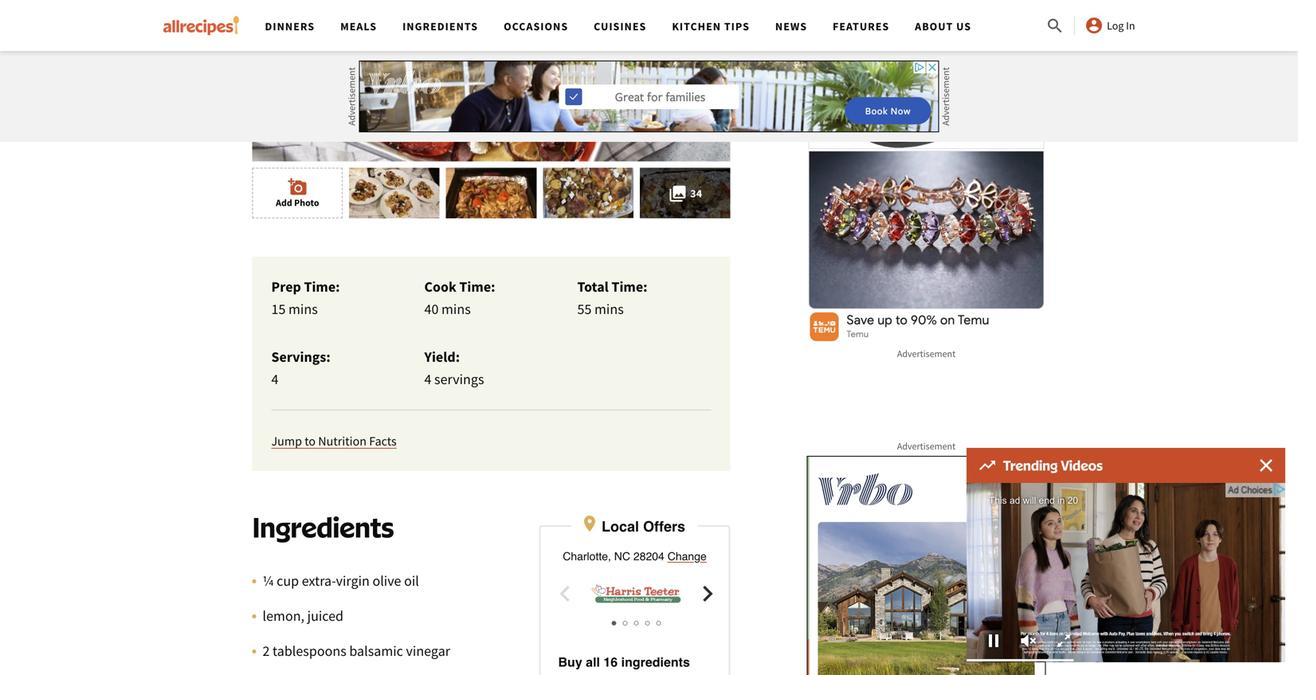 Task type: describe. For each thing, give the bounding box(es) containing it.
news link
[[775, 19, 807, 33]]

to
[[305, 433, 316, 449]]

features link
[[833, 19, 890, 33]]

close image
[[1260, 459, 1273, 472]]

nc
[[614, 550, 630, 563]]

mins for cook
[[442, 300, 471, 318]]

28204
[[634, 550, 665, 563]]

34 button
[[640, 168, 730, 219]]

unmute button group
[[1011, 629, 1046, 653]]

us
[[957, 19, 972, 33]]

total time: 55 mins
[[577, 278, 648, 318]]

lemon,
[[263, 607, 304, 625]]

kitchen
[[672, 19, 721, 33]]

dinners link
[[265, 19, 315, 33]]

looking down at a sheet pan of mediterranean chicken dinner. image
[[252, 0, 730, 161]]

4 for yield: 4 servings
[[424, 370, 432, 388]]

prep
[[271, 278, 301, 296]]

log
[[1107, 18, 1124, 33]]

16
[[604, 655, 618, 670]]

trending videos
[[1003, 457, 1103, 474]]

time: for 55 mins
[[612, 278, 648, 296]]

change
[[668, 550, 707, 563]]

4 for servings: 4
[[271, 370, 279, 388]]

mins for prep
[[289, 300, 318, 318]]

ingredients link
[[403, 19, 478, 33]]

search image
[[1046, 16, 1065, 36]]

olive
[[373, 572, 401, 590]]

mins for total
[[595, 300, 624, 318]]

cook time: 40 mins
[[424, 278, 495, 318]]

home image
[[163, 16, 240, 35]]

facts
[[369, 433, 397, 449]]

photo
[[294, 196, 319, 209]]

kitchen tips
[[672, 19, 750, 33]]

account image
[[1085, 16, 1104, 35]]

servings:
[[271, 348, 331, 366]]

servings: 4
[[271, 348, 331, 388]]

extra-
[[302, 572, 336, 590]]

cup
[[277, 572, 299, 590]]

ingredients inside navigation
[[403, 19, 478, 33]]

buy
[[558, 655, 582, 670]]

time: for 40 mins
[[459, 278, 495, 296]]

yield:
[[424, 348, 460, 366]]

about
[[915, 19, 954, 33]]

trending image
[[980, 461, 995, 470]]

balsamic
[[349, 642, 403, 660]]

prep time: 15 mins
[[271, 278, 340, 318]]

change button
[[668, 549, 707, 564]]

ingredients
[[621, 655, 690, 670]]

tablespoons
[[273, 642, 346, 660]]

15
[[271, 300, 286, 318]]



Task type: locate. For each thing, give the bounding box(es) containing it.
all
[[586, 655, 600, 670]]

time: inside prep time: 15 mins
[[304, 278, 340, 296]]

charlotte, nc 28204 change
[[563, 550, 707, 563]]

advertisement region
[[807, 0, 1046, 344], [359, 61, 939, 132], [807, 456, 1046, 675]]

0 horizontal spatial time:
[[304, 278, 340, 296]]

3 time: from the left
[[612, 278, 648, 296]]

buy all 16 ingredients
[[558, 655, 690, 670]]

dinners
[[265, 19, 315, 33]]

time: right total
[[612, 278, 648, 296]]

mins inside "total time: 55 mins"
[[595, 300, 624, 318]]

in
[[1126, 18, 1135, 33]]

occasions
[[504, 19, 568, 33]]

ingredients
[[403, 19, 478, 33], [252, 510, 394, 544]]

55
[[577, 300, 592, 318]]

2 4 from the left
[[424, 370, 432, 388]]

4 inside yield: 4 servings
[[424, 370, 432, 388]]

1 time: from the left
[[304, 278, 340, 296]]

juiced
[[307, 607, 344, 625]]

cook
[[424, 278, 457, 296]]

1 horizontal spatial ingredients
[[403, 19, 478, 33]]

2 time: from the left
[[459, 278, 495, 296]]

meals
[[340, 19, 377, 33]]

time: right "cook"
[[459, 278, 495, 296]]

local offers
[[602, 519, 685, 535]]

time: right prep
[[304, 278, 340, 296]]

add
[[276, 196, 292, 209]]

navigation
[[252, 0, 1046, 51]]

total
[[577, 278, 609, 296]]

log in link
[[1085, 16, 1135, 35]]

kitchen tips link
[[672, 19, 750, 33]]

mins right '55' on the left top
[[595, 300, 624, 318]]

1 horizontal spatial mins
[[442, 300, 471, 318]]

1 vertical spatial ingredients
[[252, 510, 394, 544]]

video player application
[[967, 483, 1286, 662]]

harris teeter logo image
[[581, 578, 692, 610]]

offers
[[643, 519, 685, 535]]

0 horizontal spatial 4
[[271, 370, 279, 388]]

videos
[[1061, 457, 1103, 474]]

mins right 40
[[442, 300, 471, 318]]

meals link
[[340, 19, 377, 33]]

cuisines
[[594, 19, 647, 33]]

oil
[[404, 572, 419, 590]]

time:
[[304, 278, 340, 296], [459, 278, 495, 296], [612, 278, 648, 296]]

1 4 from the left
[[271, 370, 279, 388]]

2 mins from the left
[[442, 300, 471, 318]]

charlotte,
[[563, 550, 611, 563]]

0 horizontal spatial mins
[[289, 300, 318, 318]]

1 mins from the left
[[289, 300, 318, 318]]

1 horizontal spatial time:
[[459, 278, 495, 296]]

1 horizontal spatial 4
[[424, 370, 432, 388]]

2 tablespoons balsamic vinegar
[[263, 642, 450, 660]]

occasions link
[[504, 19, 568, 33]]

servings
[[434, 370, 484, 388]]

time: inside "total time: 55 mins"
[[612, 278, 648, 296]]

mins
[[289, 300, 318, 318], [442, 300, 471, 318], [595, 300, 624, 318]]

mins inside cook time: 40 mins
[[442, 300, 471, 318]]

features
[[833, 19, 890, 33]]

about us
[[915, 19, 972, 33]]

tips
[[724, 19, 750, 33]]

mins inside prep time: 15 mins
[[289, 300, 318, 318]]

virgin
[[336, 572, 370, 590]]

4 down servings:
[[271, 370, 279, 388]]

news
[[775, 19, 807, 33]]

navigation containing dinners
[[252, 0, 1046, 51]]

add photo image
[[288, 177, 307, 196]]

2 horizontal spatial mins
[[595, 300, 624, 318]]

mins right 15
[[289, 300, 318, 318]]

3 mins from the left
[[595, 300, 624, 318]]

jump
[[271, 433, 302, 449]]

about us link
[[915, 19, 972, 33]]

34
[[690, 186, 702, 200]]

time: inside cook time: 40 mins
[[459, 278, 495, 296]]

time: for 15 mins
[[304, 278, 340, 296]]

yield: 4 servings
[[424, 348, 484, 388]]

¼ cup extra-virgin olive oil
[[263, 572, 419, 590]]

2 horizontal spatial time:
[[612, 278, 648, 296]]

¼
[[263, 572, 274, 590]]

log in
[[1107, 18, 1135, 33]]

2
[[263, 642, 270, 660]]

lemon, juiced
[[263, 607, 344, 625]]

add photo
[[276, 196, 319, 209]]

40
[[424, 300, 439, 318]]

4 down yield:
[[424, 370, 432, 388]]

0 vertical spatial ingredients
[[403, 19, 478, 33]]

vinegar
[[406, 642, 450, 660]]

4
[[271, 370, 279, 388], [424, 370, 432, 388]]

nutrition
[[318, 433, 367, 449]]

cuisines link
[[594, 19, 647, 33]]

jump to nutrition facts
[[271, 433, 397, 449]]

0 horizontal spatial ingredients
[[252, 510, 394, 544]]

local
[[602, 519, 639, 535]]

4 inside servings: 4
[[271, 370, 279, 388]]

add photo button
[[252, 168, 343, 219]]

trending
[[1003, 457, 1058, 474]]



Task type: vqa. For each thing, say whether or not it's contained in the screenshot.
40
yes



